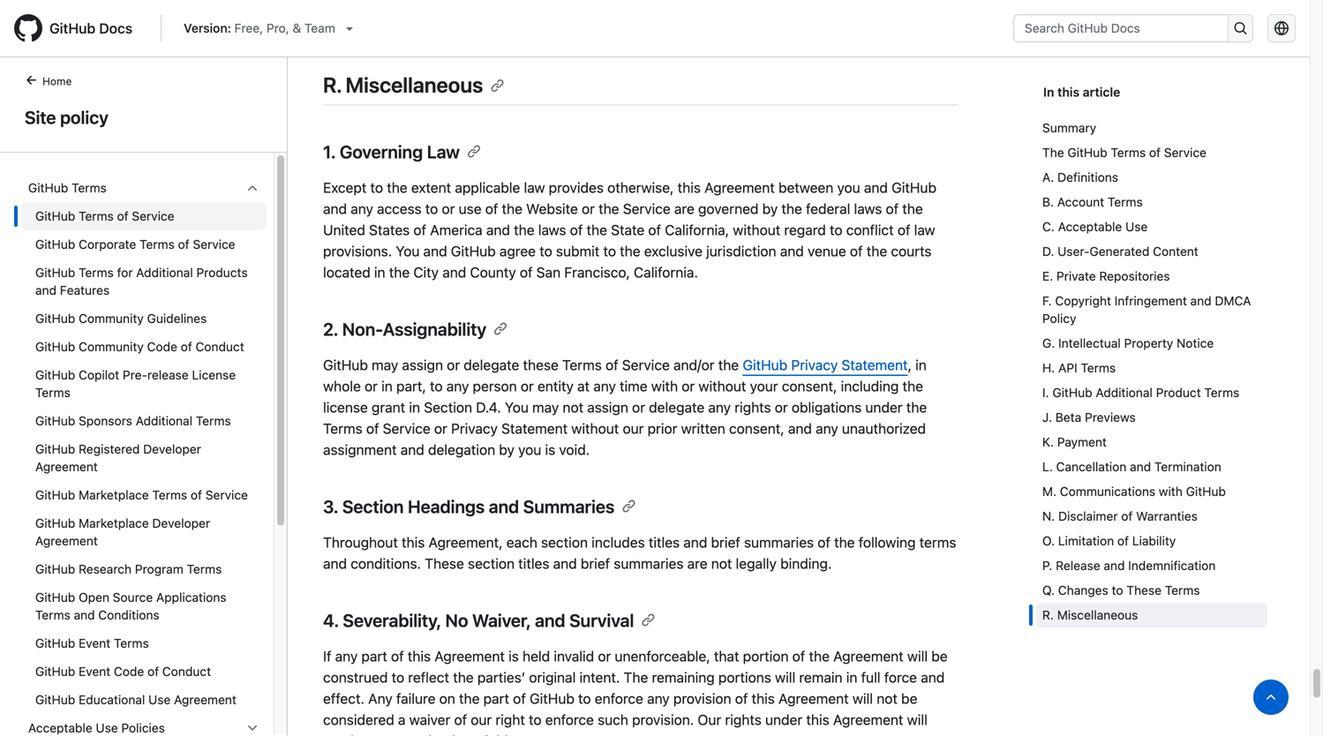 Task type: vqa. For each thing, say whether or not it's contained in the screenshot.
committing
no



Task type: describe. For each thing, give the bounding box(es) containing it.
time left modify
[[639, 0, 667, 13]]

summaries
[[523, 496, 615, 517]]

or down and/or
[[682, 378, 695, 394]]

the up access
[[387, 179, 408, 196]]

this left "agreement."
[[492, 733, 515, 736]]

github copilot pre-release license terms link
[[21, 361, 267, 407]]

and up each
[[489, 496, 519, 517]]

of up the submit
[[570, 221, 583, 238]]

unauthorized
[[842, 420, 926, 437]]

and/or
[[674, 356, 715, 373]]

1 vertical spatial r.
[[1043, 608, 1054, 622]]

copyright
[[1055, 294, 1111, 308]]

service inside github marketplace terms of service link
[[206, 488, 248, 502]]

a. definitions
[[1043, 170, 1119, 185]]

remaining
[[652, 669, 715, 686]]

, in whole or in part, to any person or entity at any time with or without your consent, including the license grant in section d.4. you may not assign or delegate any rights or obligations under the terms of service or privacy statement without our prior written consent, and any unauthorized assignment and delegation by you is void.
[[323, 356, 927, 458]]

0 vertical spatial r.
[[323, 72, 341, 97]]

you inside the except to the extent applicable law provides otherwise, this agreement between you and github and any access to or use of the website or the service are governed by the federal laws of the united states of america and the laws of the state of california, without regard to conflict of law provisions. you and github agree to submit to the exclusive jurisdiction and venue of the courts located in the city and county of san francisco, california.
[[396, 243, 420, 259]]

of down m. communications with github
[[1122, 509, 1133, 524]]

if
[[323, 648, 331, 665]]

o. limitation of liability link
[[1043, 529, 1268, 554]]

the up the state
[[599, 200, 619, 217]]

or right temporarily on the top of the page
[[910, 0, 923, 13]]

q.
[[1043, 583, 1055, 598]]

this down remain
[[806, 711, 830, 728]]

1 vertical spatial law
[[914, 221, 935, 238]]

terms inside github open source applications terms and conditions
[[35, 608, 70, 622]]

warranties
[[1136, 509, 1198, 524]]

site
[[25, 107, 56, 128]]

github for github docs
[[49, 20, 96, 37]]

or down your
[[775, 399, 788, 416]]

search image
[[1234, 21, 1248, 35]]

not inside , in whole or in part, to any person or entity at any time with or without your consent, including the license grant in section d.4. you may not assign or delegate any rights or obligations under the terms of service or privacy statement without our prior written consent, and any unauthorized assignment and delegation by you is void.
[[563, 399, 584, 416]]

will down the portion
[[775, 669, 796, 686]]

california.
[[634, 264, 698, 281]]

conduct for github community code of conduct
[[196, 339, 244, 354]]

1 vertical spatial r. miscellaneous
[[1043, 608, 1138, 622]]

sc 9kayk9 0 image
[[245, 721, 260, 735]]

each
[[507, 534, 538, 551]]

or up "grant"
[[365, 378, 378, 394]]

in down part,
[[409, 399, 420, 416]]

github for github corporate terms of service
[[35, 237, 75, 252]]

time up '(or'
[[499, 0, 527, 13]]

j.
[[1043, 410, 1052, 425]]

is inside if any part of this agreement is held invalid or unenforceable, that portion of the agreement will be construed to reflect the parties' original intent. the remaining portions will remain in full force and effect. any failure on the part of github to enforce any provision of this agreement will not be considered a waiver of our right to enforce such provision. our rights under this agreement will survive any termination of this agreement.
[[509, 648, 519, 665]]

github for github event code of conduct
[[35, 664, 75, 679]]

guidelines
[[147, 311, 207, 326]]

federal
[[806, 200, 850, 217]]

4. severability, no waiver, and survival link
[[323, 610, 655, 631]]

github for github research program terms
[[35, 562, 75, 576]]

in inside the except to the extent applicable law provides otherwise, this agreement between you and github and any access to or use of the website or the service are governed by the federal laws of the united states of america and the laws of the state of california, without regard to conflict of law provisions. you and github agree to submit to the exclusive jurisdiction and venue of the courts located in the city and county of san francisco, california.
[[374, 264, 385, 281]]

github for github event terms
[[35, 636, 75, 651]]

scroll to top image
[[1264, 690, 1278, 705]]

may inside , in whole or in part, to any person or entity at any time with or without your consent, including the license grant in section d.4. you may not assign or delegate any rights or obligations under the terms of service or privacy statement without our prior written consent, and any unauthorized assignment and delegation by you is void.
[[532, 399, 559, 416]]

3. section headings and summaries
[[323, 496, 615, 517]]

f. copyright infringement and dmca policy
[[1043, 294, 1251, 326]]

modify
[[688, 0, 731, 13]]

invalid
[[554, 648, 594, 665]]

whole
[[323, 378, 361, 394]]

without inside we reserve the right at any time and from time to time to modify or discontinue, temporarily or permanently, the website (or any part of it) with or without notice.
[[648, 17, 696, 34]]

notice
[[1177, 336, 1214, 350]]

1 horizontal spatial be
[[932, 648, 948, 665]]

severability,
[[343, 610, 441, 631]]

github educational use agreement link
[[21, 686, 267, 714]]

rights inside , in whole or in part, to any person or entity at any time with or without your consent, including the license grant in section d.4. you may not assign or delegate any rights or obligations under the terms of service or privacy statement without our prior written consent, and any unauthorized assignment and delegation by you is void.
[[735, 399, 771, 416]]

of right the state
[[648, 221, 661, 238]]

or inside if any part of this agreement is held invalid or unenforceable, that portion of the agreement will be construed to reflect the parties' original intent. the remaining portions will remain in full force and effect. any failure on the part of github to enforce any provision of this agreement will not be considered a waiver of our right to enforce such provision. our rights under this agreement will survive any termination of this agreement.
[[598, 648, 611, 665]]

the down the state
[[620, 243, 641, 259]]

held
[[523, 648, 550, 665]]

the up regard
[[782, 200, 802, 217]]

l. cancellation and termination link
[[1043, 455, 1268, 479]]

pre-
[[123, 368, 147, 382]]

agree
[[500, 243, 536, 259]]

these inside 'throughout this agreement, each section includes titles and brief summaries of the following terms and conditions. these section titles and brief summaries are not legally binding.'
[[425, 555, 464, 572]]

on
[[439, 690, 455, 707]]

provision.
[[632, 711, 694, 728]]

use for acceptable
[[1126, 219, 1148, 234]]

license
[[192, 368, 236, 382]]

0 horizontal spatial delegate
[[464, 356, 519, 373]]

this down portions
[[752, 690, 775, 707]]

to down the p. release and indemnification
[[1112, 583, 1123, 598]]

github inside if any part of this agreement is held invalid or unenforceable, that portion of the agreement will be construed to reflect the parties' original intent. the remaining portions will remain in full force and effect. any failure on the part of github to enforce any provision of this agreement will not be considered a waiver of our right to enforce such provision. our rights under this agreement will survive any termination of this agreement.
[[530, 690, 575, 707]]

of up github corporate terms of service
[[117, 209, 129, 223]]

any down github may assign or delegate these terms of service and/or the github privacy statement
[[593, 378, 616, 394]]

1 vertical spatial enforce
[[545, 711, 594, 728]]

github for github marketplace terms of service
[[35, 488, 75, 502]]

without down and/or
[[699, 378, 746, 394]]

0 vertical spatial enforce
[[595, 690, 644, 707]]

community for guidelines
[[79, 311, 144, 326]]

of down applicable
[[485, 200, 498, 217]]

0 horizontal spatial laws
[[538, 221, 566, 238]]

pro,
[[267, 21, 289, 35]]

policies
[[121, 721, 165, 735]]

of right termination
[[475, 733, 488, 736]]

termination
[[399, 733, 471, 736]]

open
[[79, 590, 109, 605]]

provision
[[674, 690, 732, 707]]

of right these
[[606, 356, 619, 373]]

san
[[536, 264, 561, 281]]

you inside , in whole or in part, to any person or entity at any time with or without your consent, including the license grant in section d.4. you may not assign or delegate any rights or obligations under the terms of service or privacy statement without our prior written consent, and any unauthorized assignment and delegation by you is void.
[[505, 399, 529, 416]]

to up "agreement."
[[529, 711, 542, 728]]

right inside if any part of this agreement is held invalid or unenforceable, that portion of the agreement will be construed to reflect the parties' original intent. the remaining portions will remain in full force and effect. any failure on the part of github to enforce any provision of this agreement will not be considered a waiver of our right to enforce such provision. our rights under this agreement will survive any termination of this agreement.
[[496, 711, 525, 728]]

0 vertical spatial law
[[524, 179, 545, 196]]

github research program terms
[[35, 562, 222, 576]]

github community code of conduct
[[35, 339, 244, 354]]

1 vertical spatial summaries
[[614, 555, 684, 572]]

,
[[908, 356, 912, 373]]

of down github registered developer agreement link
[[191, 488, 202, 502]]

service inside github terms of service "link"
[[132, 209, 174, 223]]

any down obligations
[[816, 420, 838, 437]]

of down on
[[454, 711, 467, 728]]

0 vertical spatial summaries
[[744, 534, 814, 551]]

and down 'o. limitation of liability'
[[1104, 558, 1125, 573]]

github for github sponsors additional terms
[[35, 414, 75, 428]]

1 vertical spatial miscellaneous
[[1057, 608, 1138, 622]]

includes
[[592, 534, 645, 551]]

0 vertical spatial brief
[[711, 534, 741, 551]]

community for code
[[79, 339, 144, 354]]

this right in
[[1058, 85, 1080, 99]]

or down assignability at the left
[[447, 356, 460, 373]]

i. github additional product terms
[[1043, 385, 1240, 400]]

code for community
[[147, 339, 177, 354]]

1 vertical spatial titles
[[518, 555, 550, 572]]

c. acceptable use
[[1043, 219, 1148, 234]]

and right the city
[[443, 264, 466, 281]]

program
[[135, 562, 183, 576]]

github event terms link
[[21, 629, 267, 658]]

and inside if any part of this agreement is held invalid or unenforceable, that portion of the agreement will be construed to reflect the parties' original intent. the remaining portions will remain in full force and effect. any failure on the part of github to enforce any provision of this agreement will not be considered a waiver of our right to enforce such provision. our rights under this agreement will survive any termination of this agreement.
[[921, 669, 945, 686]]

to up francisco,
[[603, 243, 616, 259]]

h.
[[1043, 361, 1055, 375]]

changes
[[1058, 583, 1109, 598]]

at inside , in whole or in part, to any person or entity at any time with or without your consent, including the license grant in section d.4. you may not assign or delegate any rights or obligations under the terms of service or privacy statement without our prior written consent, and any unauthorized assignment and delegation by you is void.
[[577, 378, 590, 394]]

content
[[1153, 244, 1199, 259]]

a
[[398, 711, 406, 728]]

github community guidelines
[[35, 311, 207, 326]]

america
[[430, 221, 483, 238]]

github terms of service
[[35, 209, 174, 223]]

to down 'federal'
[[830, 221, 843, 238]]

notice.
[[700, 17, 743, 34]]

github marketplace developer agreement
[[35, 516, 210, 548]]

0 vertical spatial laws
[[854, 200, 882, 217]]

temporarily
[[834, 0, 906, 13]]

delegate inside , in whole or in part, to any person or entity at any time with or without your consent, including the license grant in section d.4. you may not assign or delegate any rights or obligations under the terms of service or privacy statement without our prior written consent, and any unauthorized assignment and delegation by you is void.
[[649, 399, 705, 416]]

conduct for github event code of conduct
[[162, 664, 211, 679]]

0 vertical spatial r. miscellaneous link
[[323, 72, 504, 97]]

or down 'provides'
[[582, 200, 595, 217]]

of inside , in whole or in part, to any person or entity at any time with or without your consent, including the license grant in section d.4. you may not assign or delegate any rights or obligations under the terms of service or privacy statement without our prior written consent, and any unauthorized assignment and delegation by you is void.
[[366, 420, 379, 437]]

2 horizontal spatial with
[[1159, 484, 1183, 499]]

and up the city
[[423, 243, 447, 259]]

marketplace for terms
[[79, 488, 149, 502]]

and down summaries
[[553, 555, 577, 572]]

right inside we reserve the right at any time and from time to time to modify or discontinue, temporarily or permanently, the website (or any part of it) with or without notice.
[[423, 0, 453, 13]]

by inside , in whole or in part, to any person or entity at any time with or without your consent, including the license grant in section d.4. you may not assign or delegate any rights or obligations under the terms of service or privacy statement without our prior written consent, and any unauthorized assignment and delegation by you is void.
[[499, 441, 515, 458]]

l.
[[1043, 460, 1053, 474]]

states
[[369, 221, 410, 238]]

(or
[[490, 17, 508, 34]]

are inside the except to the extent applicable law provides otherwise, this agreement between you and github and any access to or use of the website or the service are governed by the federal laws of the united states of america and the laws of the state of california, without regard to conflict of law provisions. you and github agree to submit to the exclusive jurisdiction and venue of the courts located in the city and county of san francisco, california.
[[674, 200, 695, 217]]

agreement inside github marketplace developer agreement
[[35, 534, 98, 548]]

intellectual
[[1059, 336, 1121, 350]]

of down parties' on the left bottom
[[513, 690, 526, 707]]

if any part of this agreement is held invalid or unenforceable, that portion of the agreement will be construed to reflect the parties' original intent. the remaining portions will remain in full force and effect. any failure on the part of github to enforce any provision of this agreement will not be considered a waiver of our right to enforce such provision. our rights under this agreement will survive any termination of this agreement.
[[323, 648, 948, 736]]

our inside if any part of this agreement is held invalid or unenforceable, that portion of the agreement will be construed to reflect the parties' original intent. the remaining portions will remain in full force and effect. any failure on the part of github to enforce any provision of this agreement will not be considered a waiver of our right to enforce such provision. our rights under this agreement will survive any termination of this agreement.
[[471, 711, 492, 728]]

account
[[1058, 195, 1105, 209]]

b. account terms
[[1043, 195, 1143, 209]]

considered
[[323, 711, 394, 728]]

0 horizontal spatial may
[[372, 356, 398, 373]]

with inside , in whole or in part, to any person or entity at any time with or without your consent, including the license grant in section d.4. you may not assign or delegate any rights or obligations under the terms of service or privacy statement without our prior written consent, and any unauthorized assignment and delegation by you is void.
[[651, 378, 678, 394]]

github open source applications terms and conditions link
[[21, 584, 267, 629]]

agreement up full
[[833, 648, 904, 665]]

0 vertical spatial assign
[[402, 356, 443, 373]]

the up remain
[[809, 648, 830, 665]]

of inside we reserve the right at any time and from time to time to modify or discontinue, temporarily or permanently, the website (or any part of it) with or without notice.
[[568, 17, 580, 34]]

legally
[[736, 555, 777, 572]]

0 horizontal spatial part
[[361, 648, 387, 665]]

agreement inside github registered developer agreement
[[35, 460, 98, 474]]

0 vertical spatial section
[[541, 534, 588, 551]]

of up courts
[[898, 221, 911, 238]]

assign inside , in whole or in part, to any person or entity at any time with or without your consent, including the license grant in section d.4. you may not assign or delegate any rights or obligations under the terms of service or privacy statement without our prior written consent, and any unauthorized assignment and delegation by you is void.
[[587, 399, 628, 416]]

united
[[323, 221, 365, 238]]

to up any
[[392, 669, 404, 686]]

github for github may assign or delegate these terms of service and/or the github privacy statement
[[323, 356, 368, 373]]

the right 'permanently,'
[[410, 17, 431, 34]]

to up access
[[370, 179, 383, 196]]

city
[[414, 264, 439, 281]]

in this article
[[1044, 85, 1121, 99]]

event for code
[[79, 664, 111, 679]]

communications
[[1060, 484, 1156, 499]]

1 horizontal spatial these
[[1127, 583, 1162, 598]]

agreement down remain
[[779, 690, 849, 707]]

the right and/or
[[718, 356, 739, 373]]

0 vertical spatial consent,
[[782, 378, 837, 394]]

github terms for additional products and features
[[35, 265, 248, 298]]

0 vertical spatial titles
[[649, 534, 680, 551]]

of down severability,
[[391, 648, 404, 665]]

research
[[79, 562, 132, 576]]

of down github terms of service "link" on the top of page
[[178, 237, 189, 252]]

and up held
[[535, 610, 565, 631]]

and right includes on the bottom left of the page
[[684, 534, 707, 551]]

github for github terms for additional products and features
[[35, 265, 75, 280]]

section inside , in whole or in part, to any person or entity at any time with or without your consent, including the license grant in section d.4. you may not assign or delegate any rights or obligations under the terms of service or privacy statement without our prior written consent, and any unauthorized assignment and delegation by you is void.
[[424, 399, 472, 416]]

prior
[[648, 420, 678, 437]]

without up void.
[[571, 420, 619, 437]]

and up united
[[323, 200, 347, 217]]

of inside 'throughout this agreement, each section includes titles and brief summaries of the following terms and conditions. these section titles and brief summaries are not legally binding.'
[[818, 534, 831, 551]]

the inside 'throughout this agreement, each section includes titles and brief summaries of the following terms and conditions. these section titles and brief summaries are not legally binding.'
[[834, 534, 855, 551]]

will down force
[[907, 711, 928, 728]]

event for terms
[[79, 636, 111, 651]]

to up san
[[540, 243, 552, 259]]

0 vertical spatial r. miscellaneous
[[323, 72, 483, 97]]

and down regard
[[780, 243, 804, 259]]

rights inside if any part of this agreement is held invalid or unenforceable, that portion of the agreement will be construed to reflect the parties' original intent. the remaining portions will remain in full force and effect. any failure on the part of github to enforce any provision of this agreement will not be considered a waiver of our right to enforce such provision. our rights under this agreement will survive any termination of this agreement.
[[725, 711, 762, 728]]

of down portions
[[735, 690, 748, 707]]

agreement down the "4. severability, no waiver, and survival"
[[435, 648, 505, 665]]

delegation
[[428, 441, 495, 458]]

grant
[[372, 399, 405, 416]]

to right the from at left top
[[623, 0, 636, 13]]

applicable
[[455, 179, 520, 196]]

n. disclaimer of warranties
[[1043, 509, 1198, 524]]

github terms element containing github terms
[[14, 174, 274, 714]]

additional for github sponsors additional terms
[[136, 414, 193, 428]]

to down extent
[[425, 200, 438, 217]]

2. non-assignability
[[323, 319, 487, 339]]

0 vertical spatial privacy
[[791, 356, 838, 373]]

of down github event terms link
[[147, 664, 159, 679]]

triangle down image
[[342, 21, 357, 35]]

agreement down full
[[833, 711, 904, 728]]

service inside , in whole or in part, to any person or entity at any time with or without your consent, including the license grant in section d.4. you may not assign or delegate any rights or obligations under the terms of service or privacy statement without our prior written consent, and any unauthorized assignment and delegation by you is void.
[[383, 420, 431, 437]]

in up "grant"
[[382, 378, 393, 394]]

&
[[293, 21, 301, 35]]

of up conflict
[[886, 200, 899, 217]]

conditions.
[[351, 555, 421, 572]]

use
[[459, 200, 482, 217]]

github research program terms link
[[21, 555, 267, 584]]

any left person
[[447, 378, 469, 394]]

1 horizontal spatial part
[[483, 690, 509, 707]]

website inside we reserve the right at any time and from time to time to modify or discontinue, temporarily or permanently, the website (or any part of it) with or without notice.
[[434, 17, 486, 34]]

1 horizontal spatial r. miscellaneous link
[[1043, 603, 1268, 628]]

or up delegation at the bottom left of the page
[[434, 420, 447, 437]]

time up it)
[[591, 0, 619, 13]]

the down ,
[[903, 378, 923, 394]]

p. release and indemnification
[[1043, 558, 1216, 573]]

it)
[[584, 17, 597, 34]]

the up unauthorized
[[906, 399, 927, 416]]

any up '(or'
[[472, 0, 495, 13]]

and down throughout
[[323, 555, 347, 572]]

entity
[[538, 378, 574, 394]]



Task type: locate. For each thing, give the bounding box(es) containing it.
0 vertical spatial marketplace
[[79, 488, 149, 502]]

2 vertical spatial part
[[483, 690, 509, 707]]

california,
[[665, 221, 729, 238]]

0 vertical spatial are
[[674, 200, 695, 217]]

2 vertical spatial additional
[[136, 414, 193, 428]]

1 horizontal spatial section
[[541, 534, 588, 551]]

non-
[[342, 319, 383, 339]]

0 horizontal spatial code
[[114, 664, 144, 679]]

and down obligations
[[788, 420, 812, 437]]

use inside dropdown button
[[96, 721, 118, 735]]

to down the intent.
[[578, 690, 591, 707]]

you inside , in whole or in part, to any person or entity at any time with or without your consent, including the license grant in section d.4. you may not assign or delegate any rights or obligations under the terms of service or privacy statement without our prior written consent, and any unauthorized assignment and delegation by you is void.
[[518, 441, 541, 458]]

acceptable use policies button
[[21, 714, 267, 736]]

code up release
[[147, 339, 177, 354]]

2 marketplace from the top
[[79, 516, 149, 531]]

1 horizontal spatial r.
[[1043, 608, 1054, 622]]

license
[[323, 399, 368, 416]]

github community code of conduct link
[[21, 333, 267, 361]]

1 vertical spatial assign
[[587, 399, 628, 416]]

discontinue,
[[752, 0, 830, 13]]

0 vertical spatial statement
[[842, 356, 908, 373]]

1 vertical spatial r. miscellaneous link
[[1043, 603, 1268, 628]]

agreement up research
[[35, 534, 98, 548]]

and left dmca
[[1191, 294, 1212, 308]]

any up written
[[708, 399, 731, 416]]

p. release and indemnification link
[[1043, 554, 1268, 578]]

community inside github community guidelines link
[[79, 311, 144, 326]]

1 vertical spatial marketplace
[[79, 516, 149, 531]]

a. definitions link
[[1043, 165, 1268, 190]]

of left san
[[520, 264, 533, 281]]

terms inside dropdown button
[[72, 181, 107, 195]]

developer
[[143, 442, 201, 456], [152, 516, 210, 531]]

right down parties' on the left bottom
[[496, 711, 525, 728]]

not down force
[[877, 690, 898, 707]]

the up the submit
[[587, 221, 607, 238]]

1 horizontal spatial may
[[532, 399, 559, 416]]

g.
[[1043, 336, 1055, 350]]

are up california,
[[674, 200, 695, 217]]

following
[[859, 534, 916, 551]]

1 horizontal spatial under
[[866, 399, 903, 416]]

website left '(or'
[[434, 17, 486, 34]]

service inside the except to the extent applicable law provides otherwise, this agreement between you and github and any access to or use of the website or the service are governed by the federal laws of the united states of america and the laws of the state of california, without regard to conflict of law provisions. you and github agree to submit to the exclusive jurisdiction and venue of the courts located in the city and county of san francisco, california.
[[623, 200, 671, 217]]

use down educational at the bottom
[[96, 721, 118, 735]]

community down 'github community guidelines'
[[79, 339, 144, 354]]

marketplace
[[79, 488, 149, 502], [79, 516, 149, 531]]

this inside 'throughout this agreement, each section includes titles and brief summaries of the following terms and conditions. these section titles and brief summaries are not legally binding.'
[[402, 534, 425, 551]]

github inside github marketplace developer agreement
[[35, 516, 75, 531]]

statement inside , in whole or in part, to any person or entity at any time with or without your consent, including the license grant in section d.4. you may not assign or delegate any rights or obligations under the terms of service or privacy statement without our prior written consent, and any unauthorized assignment and delegation by you is void.
[[502, 420, 568, 437]]

0 horizontal spatial law
[[524, 179, 545, 196]]

and right force
[[921, 669, 945, 686]]

github for github community guidelines
[[35, 311, 75, 326]]

without inside the except to the extent applicable law provides otherwise, this agreement between you and github and any access to or use of the website or the service are governed by the federal laws of the united states of america and the laws of the state of california, without regard to conflict of law provisions. you and github agree to submit to the exclusive jurisdiction and venue of the courts located in the city and county of san francisco, california.
[[733, 221, 781, 238]]

of down summary link
[[1149, 145, 1161, 160]]

0 vertical spatial event
[[79, 636, 111, 651]]

0 vertical spatial rights
[[735, 399, 771, 416]]

provides
[[549, 179, 604, 196]]

by inside the except to the extent applicable law provides otherwise, this agreement between you and github and any access to or use of the website or the service are governed by the federal laws of the united states of america and the laws of the state of california, without regard to conflict of law provisions. you and github agree to submit to the exclusive jurisdiction and venue of the courts located in the city and county of san francisco, california.
[[762, 200, 778, 217]]

1 horizontal spatial assign
[[587, 399, 628, 416]]

1 horizontal spatial r. miscellaneous
[[1043, 608, 1138, 622]]

0 horizontal spatial enforce
[[545, 711, 594, 728]]

section up throughout
[[342, 496, 404, 517]]

site policy element
[[0, 72, 288, 736]]

of up 'binding.' at the bottom right
[[818, 534, 831, 551]]

agreement inside the except to the extent applicable law provides otherwise, this agreement between you and github and any access to or use of the website or the service are governed by the federal laws of the united states of america and the laws of the state of california, without regard to conflict of law provisions. you and github agree to submit to the exclusive jurisdiction and venue of the courts located in the city and county of san francisco, california.
[[705, 179, 775, 196]]

github sponsors additional terms
[[35, 414, 231, 428]]

the down conflict
[[867, 243, 887, 259]]

of up remain
[[793, 648, 805, 665]]

0 vertical spatial may
[[372, 356, 398, 373]]

or up 'notice.'
[[735, 0, 748, 13]]

github for github copilot pre-release license terms
[[35, 368, 75, 382]]

additional down github corporate terms of service link
[[136, 265, 193, 280]]

you
[[837, 179, 860, 196], [518, 441, 541, 458]]

github corporate terms of service link
[[21, 230, 267, 259]]

0 horizontal spatial statement
[[502, 420, 568, 437]]

code
[[147, 339, 177, 354], [114, 664, 144, 679]]

in right ,
[[916, 356, 927, 373]]

by right delegation at the bottom left of the page
[[499, 441, 515, 458]]

1 horizontal spatial delegate
[[649, 399, 705, 416]]

acceptable inside dropdown button
[[28, 721, 92, 735]]

and down "grant"
[[401, 441, 424, 458]]

github
[[49, 20, 96, 37], [1068, 145, 1108, 160], [892, 179, 937, 196], [28, 181, 68, 195], [35, 209, 75, 223], [35, 237, 75, 252], [451, 243, 496, 259], [35, 265, 75, 280], [35, 311, 75, 326], [35, 339, 75, 354], [323, 356, 368, 373], [743, 356, 788, 373], [35, 368, 75, 382], [1053, 385, 1093, 400], [35, 414, 75, 428], [35, 442, 75, 456], [1186, 484, 1226, 499], [35, 488, 75, 502], [35, 516, 75, 531], [35, 562, 75, 576], [35, 590, 75, 605], [35, 636, 75, 651], [35, 664, 75, 679], [530, 690, 575, 707], [35, 693, 75, 707]]

github inside github open source applications terms and conditions
[[35, 590, 75, 605]]

this up conditions.
[[402, 534, 425, 551]]

1 vertical spatial not
[[711, 555, 732, 572]]

enforce
[[595, 690, 644, 707], [545, 711, 594, 728]]

2.
[[323, 319, 338, 339]]

consent, down your
[[729, 420, 785, 437]]

assign up part,
[[402, 356, 443, 373]]

any down considered at the left bottom of the page
[[373, 733, 395, 736]]

github for github registered developer agreement
[[35, 442, 75, 456]]

under
[[866, 399, 903, 416], [765, 711, 803, 728]]

with inside we reserve the right at any time and from time to time to modify or discontinue, temporarily or permanently, the website (or any part of it) with or without notice.
[[601, 17, 628, 34]]

0 horizontal spatial section
[[342, 496, 404, 517]]

additional inside 'github terms for additional products and features'
[[136, 265, 193, 280]]

1 vertical spatial these
[[1127, 583, 1162, 598]]

1 vertical spatial the
[[624, 669, 648, 686]]

from
[[558, 0, 588, 13]]

regard
[[784, 221, 826, 238]]

such
[[598, 711, 629, 728]]

0 vertical spatial conduct
[[196, 339, 244, 354]]

0 horizontal spatial be
[[901, 690, 918, 707]]

None search field
[[1013, 14, 1254, 42]]

0 vertical spatial you
[[396, 243, 420, 259]]

at inside we reserve the right at any time and from time to time to modify or discontinue, temporarily or permanently, the website (or any part of it) with or without notice.
[[456, 0, 469, 13]]

2 event from the top
[[79, 664, 111, 679]]

or down github may assign or delegate these terms of service and/or the github privacy statement
[[632, 399, 645, 416]]

conduct down github event terms link
[[162, 664, 211, 679]]

g. intellectual property notice link
[[1043, 331, 1268, 356]]

is left void.
[[545, 441, 555, 458]]

community
[[79, 311, 144, 326], [79, 339, 144, 354]]

and inside we reserve the right at any time and from time to time to modify or discontinue, temporarily or permanently, the website (or any part of it) with or without notice.
[[530, 0, 554, 13]]

github inside github copilot pre-release license terms
[[35, 368, 75, 382]]

1 vertical spatial section
[[468, 555, 515, 572]]

0 horizontal spatial you
[[518, 441, 541, 458]]

educational
[[79, 693, 145, 707]]

0 horizontal spatial summaries
[[614, 555, 684, 572]]

and up agree
[[486, 221, 510, 238]]

1.
[[323, 141, 336, 162]]

1 horizontal spatial with
[[651, 378, 678, 394]]

1 vertical spatial be
[[901, 690, 918, 707]]

2 community from the top
[[79, 339, 144, 354]]

the
[[399, 0, 419, 13], [410, 17, 431, 34], [387, 179, 408, 196], [502, 200, 523, 217], [599, 200, 619, 217], [782, 200, 802, 217], [903, 200, 923, 217], [514, 221, 535, 238], [587, 221, 607, 238], [620, 243, 641, 259], [867, 243, 887, 259], [389, 264, 410, 281], [718, 356, 739, 373], [903, 378, 923, 394], [906, 399, 927, 416], [834, 534, 855, 551], [809, 648, 830, 665], [453, 669, 474, 686], [459, 690, 480, 707]]

service inside github corporate terms of service link
[[193, 237, 235, 252]]

in
[[1044, 85, 1055, 99]]

acceptable
[[1058, 219, 1122, 234], [28, 721, 92, 735]]

github for github terms of service
[[35, 209, 75, 223]]

use for educational
[[148, 693, 171, 707]]

0 horizontal spatial you
[[396, 243, 420, 259]]

1 horizontal spatial code
[[147, 339, 177, 354]]

for
[[117, 265, 133, 280]]

part inside we reserve the right at any time and from time to time to modify or discontinue, temporarily or permanently, the website (or any part of it) with or without notice.
[[538, 17, 564, 34]]

you down states in the top of the page
[[396, 243, 420, 259]]

0 horizontal spatial is
[[509, 648, 519, 665]]

in left full
[[846, 669, 858, 686]]

0 vertical spatial miscellaneous
[[346, 72, 483, 97]]

r. miscellaneous up 1. governing law link
[[323, 72, 483, 97]]

code up the github educational use agreement
[[114, 664, 144, 679]]

0 vertical spatial you
[[837, 179, 860, 196]]

part down the from at left top
[[538, 17, 564, 34]]

0 horizontal spatial r.
[[323, 72, 341, 97]]

Search GitHub Docs search field
[[1014, 15, 1228, 41]]

in this article element
[[1044, 83, 1275, 102]]

1 vertical spatial statement
[[502, 420, 568, 437]]

github inside dropdown button
[[28, 181, 68, 195]]

a.
[[1043, 170, 1054, 185]]

the right on
[[459, 690, 480, 707]]

r. down q. on the right of the page
[[1043, 608, 1054, 622]]

any right 'if'
[[335, 648, 358, 665]]

0 horizontal spatial these
[[425, 555, 464, 572]]

the down applicable
[[502, 200, 523, 217]]

consent, down 'github privacy statement' link at right
[[782, 378, 837, 394]]

1 vertical spatial with
[[651, 378, 678, 394]]

terms inside , in whole or in part, to any person or entity at any time with or without your consent, including the license grant in section d.4. you may not assign or delegate any rights or obligations under the terms of service or privacy statement without our prior written consent, and any unauthorized assignment and delegation by you is void.
[[323, 420, 363, 437]]

1 community from the top
[[79, 311, 144, 326]]

developer down "github sponsors additional terms" link in the bottom of the page
[[143, 442, 201, 456]]

github may assign or delegate these terms of service and/or the github privacy statement
[[323, 356, 908, 373]]

d. user-generated content link
[[1043, 239, 1268, 264]]

1 vertical spatial code
[[114, 664, 144, 679]]

2 horizontal spatial part
[[538, 17, 564, 34]]

additional up previews
[[1096, 385, 1153, 400]]

b.
[[1043, 195, 1054, 209]]

select language: current language is english image
[[1275, 21, 1289, 35]]

code for event
[[114, 664, 144, 679]]

terms inside 'github terms for additional products and features'
[[79, 265, 114, 280]]

developer inside github registered developer agreement
[[143, 442, 201, 456]]

rights right our
[[725, 711, 762, 728]]

github for github marketplace developer agreement
[[35, 516, 75, 531]]

in inside if any part of this agreement is held invalid or unenforceable, that portion of the agreement will be construed to reflect the parties' original intent. the remaining portions will remain in full force and effect. any failure on the part of github to enforce any provision of this agreement will not be considered a waiver of our right to enforce such provision. our rights under this agreement will survive any termination of this agreement.
[[846, 669, 858, 686]]

1 horizontal spatial brief
[[711, 534, 741, 551]]

event up github event code of conduct
[[79, 636, 111, 651]]

github for github community code of conduct
[[35, 339, 75, 354]]

the up courts
[[903, 200, 923, 217]]

k. payment
[[1043, 435, 1107, 449]]

except
[[323, 179, 367, 196]]

definitions
[[1058, 170, 1119, 185]]

marketplace for developer
[[79, 516, 149, 531]]

effect.
[[323, 690, 365, 707]]

or right it)
[[631, 17, 645, 34]]

1 vertical spatial may
[[532, 399, 559, 416]]

github marketplace terms of service
[[35, 488, 248, 502]]

1. governing law
[[323, 141, 460, 162]]

remain
[[799, 669, 843, 686]]

1 vertical spatial you
[[505, 399, 529, 416]]

any inside the except to the extent applicable law provides otherwise, this agreement between you and github and any access to or use of the website or the service are governed by the federal laws of the united states of america and the laws of the state of california, without regard to conflict of law provisions. you and github agree to submit to the exclusive jurisdiction and venue of the courts located in the city and county of san francisco, california.
[[351, 200, 373, 217]]

terms
[[1111, 145, 1146, 160], [72, 181, 107, 195], [1108, 195, 1143, 209], [79, 209, 114, 223], [140, 237, 175, 252], [79, 265, 114, 280], [562, 356, 602, 373], [1081, 361, 1116, 375], [35, 385, 70, 400], [1205, 385, 1240, 400], [196, 414, 231, 428], [323, 420, 363, 437], [152, 488, 187, 502], [187, 562, 222, 576], [1165, 583, 1200, 598], [35, 608, 70, 622], [114, 636, 149, 651]]

1 event from the top
[[79, 636, 111, 651]]

0 vertical spatial part
[[538, 17, 564, 34]]

github for github open source applications terms and conditions
[[35, 590, 75, 605]]

github inside "link"
[[35, 209, 75, 223]]

github registered developer agreement
[[35, 442, 201, 474]]

beta
[[1056, 410, 1082, 425]]

1 vertical spatial developer
[[152, 516, 210, 531]]

1 vertical spatial privacy
[[451, 420, 498, 437]]

and up conflict
[[864, 179, 888, 196]]

time inside , in whole or in part, to any person or entity at any time with or without your consent, including the license grant in section d.4. you may not assign or delegate any rights or obligations under the terms of service or privacy statement without our prior written consent, and any unauthorized assignment and delegation by you is void.
[[620, 378, 648, 394]]

generated
[[1090, 244, 1150, 259]]

assign
[[402, 356, 443, 373], [587, 399, 628, 416]]

under inside if any part of this agreement is held invalid or unenforceable, that portion of the agreement will be construed to reflect the parties' original intent. the remaining portions will remain in full force and effect. any failure on the part of github to enforce any provision of this agreement will not be considered a waiver of our right to enforce such provision. our rights under this agreement will survive any termination of this agreement.
[[765, 711, 803, 728]]

site policy link
[[21, 104, 266, 131]]

1 vertical spatial is
[[509, 648, 519, 665]]

under inside , in whole or in part, to any person or entity at any time with or without your consent, including the license grant in section d.4. you may not assign or delegate any rights or obligations under the terms of service or privacy statement without our prior written consent, and any unauthorized assignment and delegation by you is void.
[[866, 399, 903, 416]]

will up force
[[907, 648, 928, 665]]

our down parties' on the left bottom
[[471, 711, 492, 728]]

conduct up license
[[196, 339, 244, 354]]

0 vertical spatial website
[[434, 17, 486, 34]]

laws up the submit
[[538, 221, 566, 238]]

and left features at the top
[[35, 283, 57, 298]]

0 horizontal spatial at
[[456, 0, 469, 13]]

q. changes to these terms
[[1043, 583, 1200, 598]]

community inside github community code of conduct link
[[79, 339, 144, 354]]

of down conflict
[[850, 243, 863, 259]]

or down these
[[521, 378, 534, 394]]

you right d.4.
[[505, 399, 529, 416]]

with right it)
[[601, 17, 628, 34]]

at
[[456, 0, 469, 13], [577, 378, 590, 394]]

this inside the except to the extent applicable law provides otherwise, this agreement between you and github and any access to or use of the website or the service are governed by the federal laws of the united states of america and the laws of the state of california, without regard to conflict of law provisions. you and github agree to submit to the exclusive jurisdiction and venue of the courts located in the city and county of san francisco, california.
[[678, 179, 701, 196]]

c.
[[1043, 219, 1055, 234]]

assign down github may assign or delegate these terms of service and/or the github privacy statement
[[587, 399, 628, 416]]

of down n. disclaimer of warranties
[[1118, 534, 1129, 548]]

terms
[[920, 534, 957, 551]]

j. beta previews
[[1043, 410, 1136, 425]]

service inside the github terms of service link
[[1164, 145, 1207, 160]]

use
[[1126, 219, 1148, 234], [148, 693, 171, 707], [96, 721, 118, 735]]

we
[[323, 0, 344, 13]]

the left the city
[[389, 264, 410, 281]]

these down agreement, on the left
[[425, 555, 464, 572]]

or left use
[[442, 200, 455, 217]]

1 github terms element from the top
[[14, 174, 274, 714]]

our inside , in whole or in part, to any person or entity at any time with or without your consent, including the license grant in section d.4. you may not assign or delegate any rights or obligations under the terms of service or privacy statement without our prior written consent, and any unauthorized assignment and delegation by you is void.
[[623, 420, 644, 437]]

1 horizontal spatial laws
[[854, 200, 882, 217]]

binding.
[[781, 555, 832, 572]]

county
[[470, 264, 516, 281]]

0 horizontal spatial privacy
[[451, 420, 498, 437]]

brief down includes on the bottom left of the page
[[581, 555, 610, 572]]

j. beta previews link
[[1043, 405, 1268, 430]]

this up reflect
[[408, 648, 431, 665]]

github marketplace developer agreement link
[[21, 509, 267, 555]]

developer inside github marketplace developer agreement
[[152, 516, 210, 531]]

0 vertical spatial these
[[425, 555, 464, 572]]

1 horizontal spatial law
[[914, 221, 935, 238]]

1 vertical spatial brief
[[581, 555, 610, 572]]

are inside 'throughout this agreement, each section includes titles and brief summaries of the following terms and conditions. these section titles and brief summaries are not legally binding.'
[[687, 555, 708, 572]]

github open source applications terms and conditions
[[35, 590, 226, 622]]

1 vertical spatial conduct
[[162, 664, 211, 679]]

0 horizontal spatial under
[[765, 711, 803, 728]]

1 horizontal spatial section
[[424, 399, 472, 416]]

developer for github registered developer agreement
[[143, 442, 201, 456]]

enforce up such
[[595, 690, 644, 707]]

and inside github open source applications terms and conditions
[[74, 608, 95, 622]]

to
[[623, 0, 636, 13], [671, 0, 684, 13], [370, 179, 383, 196], [425, 200, 438, 217], [830, 221, 843, 238], [540, 243, 552, 259], [603, 243, 616, 259], [430, 378, 443, 394], [1112, 583, 1123, 598], [392, 669, 404, 686], [578, 690, 591, 707], [529, 711, 542, 728]]

github terms element containing github terms of service
[[14, 202, 274, 714]]

the up a.
[[1043, 145, 1064, 160]]

2 horizontal spatial not
[[877, 690, 898, 707]]

1 horizontal spatial the
[[1043, 145, 1064, 160]]

o. limitation of liability
[[1043, 534, 1176, 548]]

any right '(or'
[[512, 17, 534, 34]]

construed
[[323, 669, 388, 686]]

github for github terms
[[28, 181, 68, 195]]

1 vertical spatial additional
[[1096, 385, 1153, 400]]

you inside the except to the extent applicable law provides otherwise, this agreement between you and github and any access to or use of the website or the service are governed by the federal laws of the united states of america and the laws of the state of california, without regard to conflict of law provisions. you and github agree to submit to the exclusive jurisdiction and venue of the courts located in the city and county of san francisco, california.
[[837, 179, 860, 196]]

0 horizontal spatial assign
[[402, 356, 443, 373]]

to inside , in whole or in part, to any person or entity at any time with or without your consent, including the license grant in section d.4. you may not assign or delegate any rights or obligations under the terms of service or privacy statement without our prior written consent, and any unauthorized assignment and delegation by you is void.
[[430, 378, 443, 394]]

is inside , in whole or in part, to any person or entity at any time with or without your consent, including the license grant in section d.4. you may not assign or delegate any rights or obligations under the terms of service or privacy statement without our prior written consent, and any unauthorized assignment and delegation by you is void.
[[545, 441, 555, 458]]

not inside if any part of this agreement is held invalid or unenforceable, that portion of the agreement will be construed to reflect the parties' original intent. the remaining portions will remain in full force and effect. any failure on the part of github to enforce any provision of this agreement will not be considered a waiver of our right to enforce such provision. our rights under this agreement will survive any termination of this agreement.
[[877, 690, 898, 707]]

not
[[563, 399, 584, 416], [711, 555, 732, 572], [877, 690, 898, 707]]

r.
[[323, 72, 341, 97], [1043, 608, 1054, 622]]

may down entity
[[532, 399, 559, 416]]

0 horizontal spatial brief
[[581, 555, 610, 572]]

website inside the except to the extent applicable law provides otherwise, this agreement between you and github and any access to or use of the website or the service are governed by the federal laws of the united states of america and the laws of the state of california, without regard to conflict of law provisions. you and github agree to submit to the exclusive jurisdiction and venue of the courts located in the city and county of san francisco, california.
[[526, 200, 578, 217]]

intent.
[[580, 669, 620, 686]]

not inside 'throughout this agreement, each section includes titles and brief summaries of the following terms and conditions. these section titles and brief summaries are not legally binding.'
[[711, 555, 732, 572]]

and inside f. copyright infringement and dmca policy
[[1191, 294, 1212, 308]]

0 horizontal spatial acceptable
[[28, 721, 92, 735]]

1 horizontal spatial statement
[[842, 356, 908, 373]]

the up on
[[453, 669, 474, 686]]

and down open
[[74, 608, 95, 622]]

1 horizontal spatial miscellaneous
[[1057, 608, 1138, 622]]

we reserve the right at any time and from time to time to modify or discontinue, temporarily or permanently, the website (or any part of it) with or without notice.
[[323, 0, 923, 34]]

marketplace inside github marketplace developer agreement
[[79, 516, 149, 531]]

github event code of conduct link
[[21, 658, 267, 686]]

products
[[196, 265, 248, 280]]

h. api terms
[[1043, 361, 1116, 375]]

provisions.
[[323, 243, 392, 259]]

event down "github event terms"
[[79, 664, 111, 679]]

3.
[[323, 496, 338, 517]]

github inside 'github terms for additional products and features'
[[35, 265, 75, 280]]

sc 9kayk9 0 image
[[245, 181, 260, 195]]

1 vertical spatial at
[[577, 378, 590, 394]]

and inside 'github terms for additional products and features'
[[35, 283, 57, 298]]

github terms element
[[14, 174, 274, 714], [14, 202, 274, 714]]

1 vertical spatial consent,
[[729, 420, 785, 437]]

0 horizontal spatial with
[[601, 17, 628, 34]]

privacy inside , in whole or in part, to any person or entity at any time with or without your consent, including the license grant in section d.4. you may not assign or delegate any rights or obligations under the terms of service or privacy statement without our prior written consent, and any unauthorized assignment and delegation by you is void.
[[451, 420, 498, 437]]

to left modify
[[671, 0, 684, 13]]

1 vertical spatial part
[[361, 648, 387, 665]]

any up provision.
[[647, 690, 670, 707]]

github inside github registered developer agreement
[[35, 442, 75, 456]]

site policy
[[25, 107, 108, 128]]

additional for i. github additional product terms
[[1096, 385, 1153, 400]]

2 vertical spatial use
[[96, 721, 118, 735]]

1 horizontal spatial acceptable
[[1058, 219, 1122, 234]]

part up construed at left
[[361, 648, 387, 665]]

1 horizontal spatial at
[[577, 378, 590, 394]]

2 vertical spatial not
[[877, 690, 898, 707]]

1 marketplace from the top
[[79, 488, 149, 502]]

1 vertical spatial rights
[[725, 711, 762, 728]]

github for github educational use agreement
[[35, 693, 75, 707]]

headings
[[408, 496, 485, 517]]

delegate up prior
[[649, 399, 705, 416]]

1 horizontal spatial not
[[711, 555, 732, 572]]

dmca
[[1215, 294, 1251, 308]]

titles right includes on the bottom left of the page
[[649, 534, 680, 551]]

terms inside "link"
[[79, 209, 114, 223]]

1 horizontal spatial is
[[545, 441, 555, 458]]

free,
[[234, 21, 263, 35]]

developer for github marketplace developer agreement
[[152, 516, 210, 531]]

these down p. release and indemnification link
[[1127, 583, 1162, 598]]

the inside if any part of this agreement is held invalid or unenforceable, that portion of the agreement will be construed to reflect the parties' original intent. the remaining portions will remain in full force and effect. any failure on the part of github to enforce any provision of this agreement will not be considered a waiver of our right to enforce such provision. our rights under this agreement will survive any termination of this agreement.
[[624, 669, 648, 686]]

tooltip
[[1254, 680, 1289, 715]]

1 vertical spatial our
[[471, 711, 492, 728]]

1 vertical spatial laws
[[538, 221, 566, 238]]

francisco,
[[564, 264, 630, 281]]

1 vertical spatial you
[[518, 441, 541, 458]]

2 github terms element from the top
[[14, 202, 274, 714]]

of
[[568, 17, 580, 34], [1149, 145, 1161, 160], [485, 200, 498, 217], [886, 200, 899, 217], [117, 209, 129, 223], [414, 221, 426, 238], [570, 221, 583, 238], [648, 221, 661, 238], [898, 221, 911, 238], [178, 237, 189, 252], [850, 243, 863, 259], [520, 264, 533, 281], [181, 339, 192, 354], [606, 356, 619, 373], [366, 420, 379, 437], [191, 488, 202, 502], [1122, 509, 1133, 524], [1118, 534, 1129, 548], [818, 534, 831, 551], [391, 648, 404, 665], [793, 648, 805, 665], [147, 664, 159, 679], [513, 690, 526, 707], [735, 690, 748, 707], [454, 711, 467, 728], [475, 733, 488, 736]]

additional down github copilot pre-release license terms link
[[136, 414, 193, 428]]

0 vertical spatial section
[[424, 399, 472, 416]]

1 horizontal spatial website
[[526, 200, 578, 217]]

0 horizontal spatial miscellaneous
[[346, 72, 483, 97]]

1 vertical spatial are
[[687, 555, 708, 572]]

and inside 'link'
[[1130, 460, 1151, 474]]

0 horizontal spatial section
[[468, 555, 515, 572]]

terms inside github copilot pre-release license terms
[[35, 385, 70, 400]]

except to the extent applicable law provides otherwise, this agreement between you and github and any access to or use of the website or the service are governed by the federal laws of the united states of america and the laws of the state of california, without regard to conflict of law provisions. you and github agree to submit to the exclusive jurisdiction and venue of the courts located in the city and county of san francisco, california.
[[323, 179, 937, 281]]

acceptable down 'b. account terms'
[[1058, 219, 1122, 234]]

agreement up the acceptable use policies dropdown button
[[174, 693, 236, 707]]



